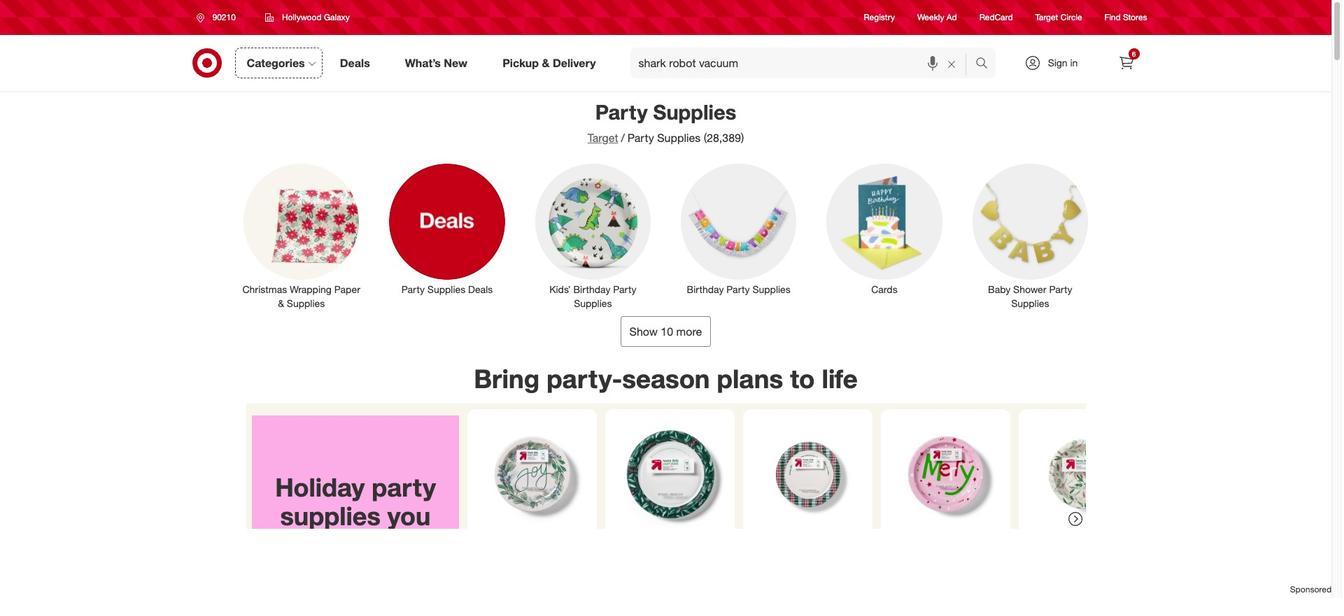 Task type: describe. For each thing, give the bounding box(es) containing it.
search button
[[969, 48, 1003, 81]]

find
[[1105, 12, 1121, 23]]

holiday disposable dinnerware plate 10" - botanical - 20ct - up & up™ image
[[611, 415, 729, 534]]

redcard link
[[980, 11, 1014, 23]]

holiday party supplies you can get today
[[273, 472, 437, 561]]

hollywood galaxy button
[[256, 5, 359, 30]]

target link
[[588, 131, 619, 145]]

weekly ad
[[918, 12, 958, 23]]

ad
[[947, 12, 958, 23]]

stores
[[1124, 12, 1148, 23]]

party inside the kids' birthday party supplies
[[614, 283, 637, 295]]

birthday party supplies
[[687, 283, 791, 295]]

today
[[370, 530, 437, 561]]

& inside christmas wrapping paper & supplies
[[278, 297, 284, 309]]

search
[[969, 57, 1003, 71]]

categories
[[247, 56, 305, 70]]

christmas wrapping paper & supplies link
[[234, 161, 369, 311]]

season
[[623, 363, 710, 395]]

party supplies target / party supplies (28,389)
[[588, 99, 744, 145]]

can
[[273, 530, 318, 561]]

kids' birthday party supplies
[[550, 283, 637, 309]]

cards link
[[818, 161, 952, 297]]

party
[[372, 472, 436, 503]]

sponsored
[[1291, 585, 1332, 595]]

in
[[1071, 57, 1078, 69]]

pickup & delivery
[[503, 56, 596, 70]]

paper
[[334, 283, 361, 295]]

0 horizontal spatial deals
[[340, 56, 370, 70]]

sign
[[1049, 57, 1068, 69]]

What can we help you find? suggestions appear below search field
[[631, 48, 979, 78]]

holiday disposable dinnerware plate 8.5" - merry - 40ct - up & up™ image
[[887, 415, 1005, 534]]

what's new link
[[393, 48, 485, 78]]

party supplies deals
[[402, 283, 493, 295]]

shower
[[1014, 283, 1047, 295]]

bring party-season plans to life
[[474, 363, 858, 395]]

90210 button
[[187, 5, 251, 30]]

kids'
[[550, 283, 571, 295]]

supplies inside the kids' birthday party supplies
[[574, 297, 612, 309]]

life
[[822, 363, 858, 395]]

to
[[791, 363, 815, 395]]



Task type: vqa. For each thing, say whether or not it's contained in the screenshot.
more on the bottom right
yes



Task type: locate. For each thing, give the bounding box(es) containing it.
1 vertical spatial &
[[278, 297, 284, 309]]

delivery
[[553, 56, 596, 70]]

pickup & delivery link
[[491, 48, 614, 78]]

target left circle
[[1036, 12, 1059, 23]]

& inside "link"
[[542, 56, 550, 70]]

holiday
[[275, 472, 365, 503]]

hollywood galaxy
[[282, 12, 350, 22]]

plans
[[717, 363, 784, 395]]

party
[[596, 99, 648, 125], [628, 131, 654, 145], [402, 283, 425, 295], [614, 283, 637, 295], [727, 283, 750, 295], [1050, 283, 1073, 295]]

registry
[[864, 12, 895, 23]]

find stores
[[1105, 12, 1148, 23]]

& down "christmas"
[[278, 297, 284, 309]]

find stores link
[[1105, 11, 1148, 23]]

target inside party supplies target / party supplies (28,389)
[[588, 131, 619, 145]]

redcard
[[980, 12, 1014, 23]]

weekly
[[918, 12, 945, 23]]

circle
[[1061, 12, 1083, 23]]

2 birthday from the left
[[687, 283, 724, 295]]

baby
[[989, 283, 1011, 295]]

supplies inside the baby shower party supplies
[[1012, 297, 1050, 309]]

new
[[444, 56, 468, 70]]

get
[[325, 530, 363, 561]]

target
[[1036, 12, 1059, 23], [588, 131, 619, 145]]

& right pickup
[[542, 56, 550, 70]]

show 10 more
[[630, 325, 703, 339]]

1 horizontal spatial target
[[1036, 12, 1059, 23]]

/
[[621, 131, 625, 145]]

holiday disposable dinnerware plate 7" - green plaid - 54ct - up & up™ image
[[749, 415, 867, 534]]

holiday disposable dinnerware bowl - botanical - 20oz/18ct - up & up™ image
[[1025, 415, 1143, 534]]

birthday
[[574, 283, 611, 295], [687, 283, 724, 295]]

1 horizontal spatial &
[[542, 56, 550, 70]]

supplies
[[654, 99, 737, 125], [658, 131, 701, 145], [428, 283, 466, 295], [753, 283, 791, 295], [287, 297, 325, 309], [574, 297, 612, 309], [1012, 297, 1050, 309]]

0 horizontal spatial birthday
[[574, 283, 611, 295]]

deals link
[[328, 48, 388, 78]]

0 vertical spatial &
[[542, 56, 550, 70]]

weekly ad link
[[918, 11, 958, 23]]

&
[[542, 56, 550, 70], [278, 297, 284, 309]]

bring
[[474, 363, 540, 395]]

wrapping
[[290, 283, 332, 295]]

christmas
[[243, 283, 287, 295]]

0 vertical spatial target
[[1036, 12, 1059, 23]]

kids' birthday party supplies link
[[526, 161, 661, 311]]

galaxy
[[324, 12, 350, 22]]

deals
[[340, 56, 370, 70], [468, 283, 493, 295]]

6 link
[[1111, 48, 1142, 78]]

carousel region
[[246, 404, 1149, 599]]

holiday disposable dinnerware plate 8.5" - joy - 40ct - up & up™ image
[[473, 415, 591, 534]]

birthday right kids'
[[574, 283, 611, 295]]

christmas wrapping paper & supplies
[[243, 283, 361, 309]]

10
[[661, 325, 674, 339]]

you
[[387, 501, 431, 532]]

pickup
[[503, 56, 539, 70]]

what's new
[[405, 56, 468, 70]]

sign in link
[[1013, 48, 1100, 78]]

party-
[[547, 363, 623, 395]]

target circle link
[[1036, 11, 1083, 23]]

party supplies deals link
[[380, 161, 515, 297]]

0 horizontal spatial target
[[588, 131, 619, 145]]

90210
[[212, 12, 236, 22]]

birthday party supplies link
[[672, 161, 806, 297]]

show
[[630, 325, 658, 339]]

target circle
[[1036, 12, 1083, 23]]

(28,389)
[[704, 131, 744, 145]]

1 vertical spatial target
[[588, 131, 619, 145]]

registry link
[[864, 11, 895, 23]]

cards
[[872, 283, 898, 295]]

1 horizontal spatial birthday
[[687, 283, 724, 295]]

birthday inside birthday party supplies link
[[687, 283, 724, 295]]

birthday up more
[[687, 283, 724, 295]]

target left /
[[588, 131, 619, 145]]

supplies inside christmas wrapping paper & supplies
[[287, 297, 325, 309]]

1 horizontal spatial deals
[[468, 283, 493, 295]]

1 vertical spatial deals
[[468, 283, 493, 295]]

party inside the baby shower party supplies
[[1050, 283, 1073, 295]]

birthday inside the kids' birthday party supplies
[[574, 283, 611, 295]]

more
[[677, 325, 703, 339]]

1 birthday from the left
[[574, 283, 611, 295]]

hollywood
[[282, 12, 322, 22]]

baby shower party supplies
[[989, 283, 1073, 309]]

baby shower party supplies link
[[964, 161, 1098, 311]]

show 10 more button
[[621, 316, 712, 347]]

supplies
[[280, 501, 380, 532]]

0 horizontal spatial &
[[278, 297, 284, 309]]

what's
[[405, 56, 441, 70]]

categories link
[[235, 48, 323, 78]]

6
[[1133, 50, 1137, 58]]

sign in
[[1049, 57, 1078, 69]]

0 vertical spatial deals
[[340, 56, 370, 70]]



